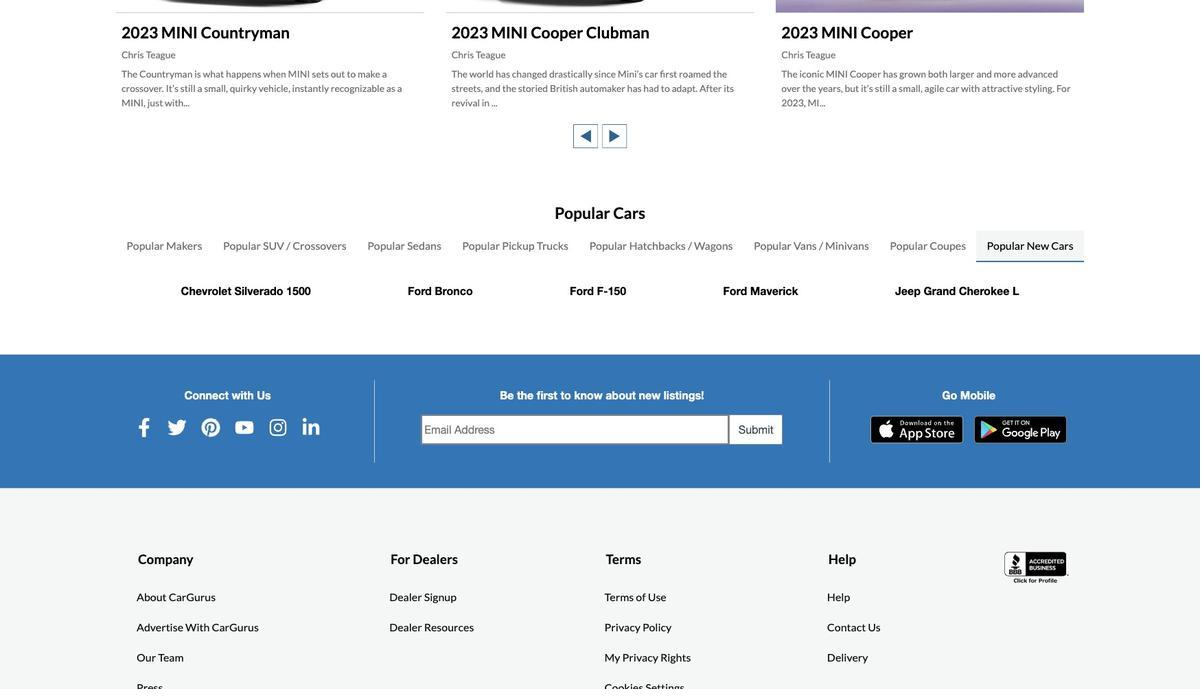 Task type: vqa. For each thing, say whether or not it's contained in the screenshot.
Ford F-150 Ford
yes



Task type: describe. For each thing, give the bounding box(es) containing it.
small, inside the iconic mini cooper has grown both larger and more advanced over the years, but it's still a small, agile car with attractive styling. for 2023, mi...
[[899, 82, 923, 94]]

2023 mini countryman link
[[122, 23, 290, 42]]

f-
[[597, 284, 608, 297]]

help link
[[828, 590, 851, 606]]

chris teague link for 2023 mini countryman
[[122, 49, 176, 60]]

dealer for dealer resources
[[390, 621, 422, 634]]

rights
[[661, 652, 691, 665]]

coupes
[[930, 239, 967, 252]]

roamed
[[679, 68, 712, 79]]

2023 mini countryman image
[[116, 0, 424, 12]]

1 horizontal spatial cars
[[1052, 239, 1074, 252]]

popular for popular suv / crossovers
[[223, 239, 261, 252]]

more
[[995, 68, 1017, 79]]

1 vertical spatial help
[[828, 591, 851, 604]]

facebook image
[[134, 418, 154, 438]]

mini's
[[618, 68, 644, 79]]

attractive
[[983, 82, 1024, 94]]

first inside the world has changed drastically since mini's car first roamed the streets, and the storied british automaker has had to adapt. after its revival in ...
[[660, 68, 678, 79]]

2023 mini cooper clubman image
[[446, 0, 755, 12]]

privacy policy link
[[605, 620, 672, 636]]

popular for popular cars
[[555, 203, 611, 223]]

with...
[[165, 97, 190, 108]]

teague for 2023 mini countryman
[[146, 49, 176, 60]]

larger
[[950, 68, 975, 79]]

chris teague link for 2023 mini cooper
[[782, 49, 836, 60]]

make
[[358, 68, 381, 79]]

policy
[[643, 621, 672, 634]]

2023,
[[782, 97, 806, 108]]

car inside the iconic mini cooper has grown both larger and more advanced over the years, but it's still a small, agile car with attractive styling. for 2023, mi...
[[947, 82, 960, 94]]

contact
[[828, 621, 866, 634]]

teague inside 2023 mini cooper clubman chris teague
[[476, 49, 506, 60]]

vans
[[794, 239, 817, 252]]

download on the app store image
[[871, 416, 964, 444]]

popular sedans
[[368, 239, 442, 252]]

automaker
[[580, 82, 626, 94]]

years,
[[819, 82, 844, 94]]

know
[[575, 389, 603, 402]]

ford for ford bronco
[[408, 284, 432, 297]]

instantly
[[292, 82, 329, 94]]

hatchbacks
[[630, 239, 686, 252]]

mobile
[[961, 389, 996, 402]]

0 horizontal spatial with
[[232, 389, 254, 402]]

cooper for chris
[[861, 23, 914, 42]]

ford f-150
[[570, 284, 627, 297]]

popular pickup trucks
[[463, 239, 569, 252]]

team
[[158, 652, 184, 665]]

bronco
[[435, 284, 473, 297]]

ford maverick
[[724, 284, 799, 297]]

sets
[[312, 68, 329, 79]]

terms of use link
[[605, 590, 667, 606]]

a right make
[[382, 68, 387, 79]]

popular vans / minivans
[[754, 239, 870, 252]]

countryman inside the countryman is what happens when mini sets out to make a crossover. it's still a small, quirky vehicle, instantly recognizable as a mini, just with...
[[140, 68, 193, 79]]

advertise
[[137, 621, 183, 634]]

drastically
[[550, 68, 593, 79]]

british
[[550, 82, 578, 94]]

resources
[[424, 621, 474, 634]]

terms for terms of use
[[605, 591, 634, 604]]

storied
[[519, 82, 548, 94]]

cooper inside the iconic mini cooper has grown both larger and more advanced over the years, but it's still a small, agile car with attractive styling. for 2023, mi...
[[850, 68, 882, 79]]

to inside the world has changed drastically since mini's car first roamed the streets, and the storied british automaker has had to adapt. after its revival in ...
[[661, 82, 670, 94]]

to inside the countryman is what happens when mini sets out to make a crossover. it's still a small, quirky vehicle, instantly recognizable as a mini, just with...
[[347, 68, 356, 79]]

advertise with cargurus
[[137, 621, 259, 634]]

listings!
[[664, 389, 705, 402]]

2023 mini cooper chris teague
[[782, 23, 914, 60]]

/ for wagons
[[688, 239, 692, 252]]

dealer signup link
[[390, 590, 457, 606]]

just
[[148, 97, 163, 108]]

0 vertical spatial us
[[257, 389, 271, 402]]

my
[[605, 652, 621, 665]]

over
[[782, 82, 801, 94]]

cooper for clubman
[[531, 23, 584, 42]]

grown
[[900, 68, 927, 79]]

a down 'is'
[[197, 82, 202, 94]]

about cargurus link
[[137, 590, 216, 606]]

mini inside the countryman is what happens when mini sets out to make a crossover. it's still a small, quirky vehicle, instantly recognizable as a mini, just with...
[[288, 68, 310, 79]]

the for 2023 mini countryman
[[122, 68, 138, 79]]

with
[[186, 621, 210, 634]]

its
[[724, 82, 735, 94]]

the left storied
[[503, 82, 517, 94]]

world
[[470, 68, 494, 79]]

for inside the iconic mini cooper has grown both larger and more advanced over the years, but it's still a small, agile car with attractive styling. for 2023, mi...
[[1057, 82, 1072, 94]]

popular cars
[[555, 203, 646, 223]]

instagram image
[[268, 418, 288, 438]]

our
[[137, 652, 156, 665]]

connect with us
[[184, 389, 271, 402]]

privacy policy
[[605, 621, 672, 634]]

of
[[636, 591, 646, 604]]

2023 for 2023 mini countryman
[[122, 23, 158, 42]]

chris for 2023 mini cooper
[[782, 49, 805, 60]]

mi...
[[808, 97, 826, 108]]

jeep
[[896, 284, 921, 297]]

iconic
[[800, 68, 825, 79]]

has inside the iconic mini cooper has grown both larger and more advanced over the years, but it's still a small, agile car with attractive styling. for 2023, mi...
[[884, 68, 898, 79]]

1 vertical spatial for
[[391, 552, 411, 567]]

new
[[1027, 239, 1050, 252]]

my privacy rights link
[[605, 650, 691, 667]]

2023 mini cooper image
[[777, 0, 1085, 12]]

mini for 2023 mini cooper clubman
[[492, 23, 528, 42]]

still inside the countryman is what happens when mini sets out to make a crossover. it's still a small, quirky vehicle, instantly recognizable as a mini, just with...
[[180, 82, 196, 94]]

the up its
[[714, 68, 728, 79]]

still inside the iconic mini cooper has grown both larger and more advanced over the years, but it's still a small, agile car with attractive styling. for 2023, mi...
[[876, 82, 891, 94]]

ford f-150 link
[[570, 284, 627, 297]]

dealer resources link
[[390, 620, 474, 636]]

changed
[[512, 68, 548, 79]]

/ for minivans
[[820, 239, 824, 252]]

the for 2023 mini cooper clubman
[[452, 68, 468, 79]]

pinterest image
[[201, 418, 221, 438]]

get it on google play image
[[975, 416, 1068, 444]]

terms for terms
[[606, 552, 642, 567]]

jeep grand cherokee l
[[896, 284, 1020, 297]]

recognizable
[[331, 82, 385, 94]]

ford bronco
[[408, 284, 473, 297]]

popular for popular pickup trucks
[[463, 239, 500, 252]]

Email Address email field
[[422, 416, 729, 445]]

mini for 2023 mini countryman
[[161, 23, 198, 42]]

popular suv / crossovers
[[223, 239, 347, 252]]

chevrolet silverado 1500 link
[[181, 284, 311, 297]]

my privacy rights
[[605, 652, 691, 665]]

privacy inside privacy policy link
[[605, 621, 641, 634]]

countryman inside "2023 mini countryman chris teague"
[[201, 23, 290, 42]]

2023 mini cooper clubman chris teague
[[452, 23, 650, 60]]

streets,
[[452, 82, 483, 94]]

contact us
[[828, 621, 881, 634]]

ford bronco link
[[408, 284, 473, 297]]

a inside the iconic mini cooper has grown both larger and more advanced over the years, but it's still a small, agile car with attractive styling. for 2023, mi...
[[893, 82, 898, 94]]



Task type: locate. For each thing, give the bounding box(es) containing it.
countryman up it's
[[140, 68, 193, 79]]

clubman
[[587, 23, 650, 42]]

ford maverick link
[[724, 284, 799, 297]]

1 the from the left
[[122, 68, 138, 79]]

mini up instantly
[[288, 68, 310, 79]]

2023 inside 2023 mini cooper chris teague
[[782, 23, 819, 42]]

0 horizontal spatial the
[[122, 68, 138, 79]]

to left know
[[561, 389, 572, 402]]

go
[[943, 389, 958, 402]]

help up help link
[[829, 552, 857, 567]]

0 horizontal spatial and
[[485, 82, 501, 94]]

2023 mini cooper link
[[782, 23, 914, 42]]

0 vertical spatial cars
[[614, 203, 646, 223]]

2023 up the iconic
[[782, 23, 819, 42]]

0 vertical spatial for
[[1057, 82, 1072, 94]]

popular for popular coupes
[[891, 239, 928, 252]]

popular coupes
[[891, 239, 967, 252]]

3 ford from the left
[[724, 284, 748, 297]]

dealer for dealer signup
[[390, 591, 422, 604]]

youtube image
[[235, 418, 254, 438]]

1 horizontal spatial for
[[1057, 82, 1072, 94]]

cooper up it's
[[850, 68, 882, 79]]

first
[[660, 68, 678, 79], [537, 389, 558, 402]]

use
[[648, 591, 667, 604]]

for left 'dealers'
[[391, 552, 411, 567]]

0 vertical spatial countryman
[[201, 23, 290, 42]]

1 still from the left
[[180, 82, 196, 94]]

with inside the iconic mini cooper has grown both larger and more advanced over the years, but it's still a small, agile car with attractive styling. for 2023, mi...
[[962, 82, 981, 94]]

adapt.
[[672, 82, 698, 94]]

1 horizontal spatial chris
[[452, 49, 474, 60]]

dealer down dealer signup link
[[390, 621, 422, 634]]

cooper inside 2023 mini cooper clubman chris teague
[[531, 23, 584, 42]]

chevrolet silverado 1500
[[181, 284, 311, 297]]

3 teague from the left
[[806, 49, 836, 60]]

mini
[[161, 23, 198, 42], [492, 23, 528, 42], [822, 23, 858, 42], [288, 68, 310, 79], [826, 68, 849, 79]]

0 horizontal spatial /
[[287, 239, 291, 252]]

chris up crossover.
[[122, 49, 144, 60]]

2 2023 from the left
[[452, 23, 489, 42]]

1 vertical spatial dealer
[[390, 621, 422, 634]]

1 teague from the left
[[146, 49, 176, 60]]

styling.
[[1025, 82, 1055, 94]]

cars
[[614, 203, 646, 223], [1052, 239, 1074, 252]]

popular makers
[[127, 239, 202, 252]]

chevrolet
[[181, 284, 232, 297]]

0 vertical spatial first
[[660, 68, 678, 79]]

with down the larger
[[962, 82, 981, 94]]

1 vertical spatial with
[[232, 389, 254, 402]]

help up contact
[[828, 591, 851, 604]]

popular left makers
[[127, 239, 164, 252]]

the inside the world has changed drastically since mini's car first roamed the streets, and the storied british automaker has had to adapt. after its revival in ...
[[452, 68, 468, 79]]

popular left sedans
[[368, 239, 405, 252]]

about
[[137, 591, 167, 604]]

/ left 'wagons'
[[688, 239, 692, 252]]

popular for popular makers
[[127, 239, 164, 252]]

advanced
[[1019, 68, 1059, 79]]

0 vertical spatial cargurus
[[169, 591, 216, 604]]

has
[[496, 68, 510, 79], [884, 68, 898, 79], [628, 82, 642, 94]]

wagons
[[695, 239, 733, 252]]

teague up it's
[[146, 49, 176, 60]]

the inside the iconic mini cooper has grown both larger and more advanced over the years, but it's still a small, agile car with attractive styling. for 2023, mi...
[[782, 68, 798, 79]]

1 horizontal spatial us
[[869, 621, 881, 634]]

1 horizontal spatial with
[[962, 82, 981, 94]]

trucks
[[537, 239, 569, 252]]

the for 2023 mini cooper
[[782, 68, 798, 79]]

the world has changed drastically since mini's car first roamed the streets, and the storied british automaker has had to adapt. after its revival in ...
[[452, 68, 735, 108]]

/ for crossovers
[[287, 239, 291, 252]]

popular new cars
[[988, 239, 1074, 252]]

about cargurus
[[137, 591, 216, 604]]

chris up world at the top left of page
[[452, 49, 474, 60]]

the down the iconic
[[803, 82, 817, 94]]

go mobile
[[943, 389, 996, 402]]

a right as
[[397, 82, 402, 94]]

0 horizontal spatial cars
[[614, 203, 646, 223]]

/ right suv
[[287, 239, 291, 252]]

us inside contact us link
[[869, 621, 881, 634]]

mini up the iconic
[[822, 23, 858, 42]]

dealer resources
[[390, 621, 474, 634]]

happens
[[226, 68, 261, 79]]

1 vertical spatial car
[[947, 82, 960, 94]]

cooper up grown
[[861, 23, 914, 42]]

to
[[347, 68, 356, 79], [661, 82, 670, 94], [561, 389, 572, 402]]

1 horizontal spatial small,
[[899, 82, 923, 94]]

1 vertical spatial first
[[537, 389, 558, 402]]

2 horizontal spatial the
[[782, 68, 798, 79]]

chris inside "2023 mini countryman chris teague"
[[122, 49, 144, 60]]

the up over
[[782, 68, 798, 79]]

minivans
[[826, 239, 870, 252]]

twitter image
[[168, 418, 187, 438]]

privacy right my
[[623, 652, 659, 665]]

0 horizontal spatial countryman
[[140, 68, 193, 79]]

linkedin image
[[302, 418, 321, 438]]

car down the larger
[[947, 82, 960, 94]]

150
[[608, 284, 627, 297]]

mini,
[[122, 97, 146, 108]]

/ right vans
[[820, 239, 824, 252]]

0 vertical spatial privacy
[[605, 621, 641, 634]]

1 horizontal spatial to
[[561, 389, 572, 402]]

maverick
[[751, 284, 799, 297]]

silverado
[[235, 284, 284, 297]]

cars right new
[[1052, 239, 1074, 252]]

2 / from the left
[[688, 239, 692, 252]]

popular left vans
[[754, 239, 792, 252]]

1 chris teague link from the left
[[122, 49, 176, 60]]

1 vertical spatial privacy
[[623, 652, 659, 665]]

0 vertical spatial dealer
[[390, 591, 422, 604]]

mini inside 2023 mini cooper chris teague
[[822, 23, 858, 42]]

3 the from the left
[[782, 68, 798, 79]]

grand
[[924, 284, 957, 297]]

0 horizontal spatial 2023
[[122, 23, 158, 42]]

car up had
[[645, 68, 659, 79]]

2 horizontal spatial 2023
[[782, 23, 819, 42]]

0 horizontal spatial ford
[[408, 284, 432, 297]]

1 horizontal spatial /
[[688, 239, 692, 252]]

1 / from the left
[[287, 239, 291, 252]]

our team link
[[137, 650, 184, 667]]

2 dealer from the top
[[390, 621, 422, 634]]

l
[[1013, 284, 1020, 297]]

for right styling.
[[1057, 82, 1072, 94]]

ford for ford f-150
[[570, 284, 594, 297]]

small, down what
[[204, 82, 228, 94]]

1 horizontal spatial still
[[876, 82, 891, 94]]

2023 inside 2023 mini cooper clubman chris teague
[[452, 23, 489, 42]]

sedans
[[407, 239, 442, 252]]

chris teague link up the iconic
[[782, 49, 836, 60]]

for
[[1057, 82, 1072, 94], [391, 552, 411, 567]]

1 vertical spatial us
[[869, 621, 881, 634]]

2023 mini countryman chris teague
[[122, 23, 290, 60]]

cars up "hatchbacks"
[[614, 203, 646, 223]]

and
[[977, 68, 993, 79], [485, 82, 501, 94]]

with
[[962, 82, 981, 94], [232, 389, 254, 402]]

1 vertical spatial countryman
[[140, 68, 193, 79]]

cargurus
[[169, 591, 216, 604], [212, 621, 259, 634]]

teague for 2023 mini cooper
[[806, 49, 836, 60]]

be the first to know about new listings!
[[500, 389, 705, 402]]

2 ford from the left
[[570, 284, 594, 297]]

ford
[[408, 284, 432, 297], [570, 284, 594, 297], [724, 284, 748, 297]]

contact us link
[[828, 620, 881, 636]]

countryman down 2023 mini countryman image
[[201, 23, 290, 42]]

2023
[[122, 23, 158, 42], [452, 23, 489, 42], [782, 23, 819, 42]]

teague
[[146, 49, 176, 60], [476, 49, 506, 60], [806, 49, 836, 60]]

what
[[203, 68, 224, 79]]

teague up the iconic
[[806, 49, 836, 60]]

cargurus up with
[[169, 591, 216, 604]]

0 vertical spatial terms
[[606, 552, 642, 567]]

mini for 2023 mini cooper
[[822, 23, 858, 42]]

delivery
[[828, 652, 869, 665]]

1 horizontal spatial the
[[452, 68, 468, 79]]

first up adapt.
[[660, 68, 678, 79]]

popular left "coupes"
[[891, 239, 928, 252]]

in
[[482, 97, 490, 108]]

2 horizontal spatial has
[[884, 68, 898, 79]]

popular hatchbacks / wagons
[[590, 239, 733, 252]]

1 horizontal spatial chris teague link
[[452, 49, 506, 60]]

1 horizontal spatial and
[[977, 68, 993, 79]]

popular left new
[[988, 239, 1025, 252]]

teague inside "2023 mini countryman chris teague"
[[146, 49, 176, 60]]

3 / from the left
[[820, 239, 824, 252]]

2 small, from the left
[[899, 82, 923, 94]]

1 vertical spatial cargurus
[[212, 621, 259, 634]]

1 2023 from the left
[[122, 23, 158, 42]]

popular
[[555, 203, 611, 223], [127, 239, 164, 252], [223, 239, 261, 252], [368, 239, 405, 252], [463, 239, 500, 252], [590, 239, 627, 252], [754, 239, 792, 252], [891, 239, 928, 252], [988, 239, 1025, 252]]

terms left of
[[605, 591, 634, 604]]

has left grown
[[884, 68, 898, 79]]

since
[[595, 68, 616, 79]]

chris inside 2023 mini cooper clubman chris teague
[[452, 49, 474, 60]]

1 chris from the left
[[122, 49, 144, 60]]

0 vertical spatial with
[[962, 82, 981, 94]]

about
[[606, 389, 636, 402]]

privacy up my
[[605, 621, 641, 634]]

company
[[138, 552, 194, 567]]

2023 for 2023 mini cooper
[[782, 23, 819, 42]]

3 chris from the left
[[782, 49, 805, 60]]

0 horizontal spatial chris teague link
[[122, 49, 176, 60]]

dealer left signup
[[390, 591, 422, 604]]

and up '...'
[[485, 82, 501, 94]]

1 horizontal spatial has
[[628, 82, 642, 94]]

chris teague link up world at the top left of page
[[452, 49, 506, 60]]

2023 for 2023 mini cooper clubman
[[452, 23, 489, 42]]

1 horizontal spatial car
[[947, 82, 960, 94]]

mini inside 2023 mini cooper clubman chris teague
[[492, 23, 528, 42]]

dealers
[[413, 552, 458, 567]]

popular left suv
[[223, 239, 261, 252]]

popular for popular new cars
[[988, 239, 1025, 252]]

our team
[[137, 652, 184, 665]]

3 2023 from the left
[[782, 23, 819, 42]]

0 horizontal spatial to
[[347, 68, 356, 79]]

with up youtube icon
[[232, 389, 254, 402]]

1 horizontal spatial first
[[660, 68, 678, 79]]

is
[[195, 68, 201, 79]]

first right "be"
[[537, 389, 558, 402]]

2 still from the left
[[876, 82, 891, 94]]

the inside the countryman is what happens when mini sets out to make a crossover. it's still a small, quirky vehicle, instantly recognizable as a mini, just with...
[[122, 68, 138, 79]]

small, inside the countryman is what happens when mini sets out to make a crossover. it's still a small, quirky vehicle, instantly recognizable as a mini, just with...
[[204, 82, 228, 94]]

0 horizontal spatial teague
[[146, 49, 176, 60]]

0 horizontal spatial us
[[257, 389, 271, 402]]

2 horizontal spatial teague
[[806, 49, 836, 60]]

mini up 'is'
[[161, 23, 198, 42]]

0 horizontal spatial chris
[[122, 49, 144, 60]]

popular for popular sedans
[[368, 239, 405, 252]]

privacy inside my privacy rights link
[[623, 652, 659, 665]]

1 horizontal spatial countryman
[[201, 23, 290, 42]]

chris inside 2023 mini cooper chris teague
[[782, 49, 805, 60]]

2 chris teague link from the left
[[452, 49, 506, 60]]

1 dealer from the top
[[390, 591, 422, 604]]

popular for popular hatchbacks / wagons
[[590, 239, 627, 252]]

ford left bronco
[[408, 284, 432, 297]]

to right had
[[661, 82, 670, 94]]

had
[[644, 82, 660, 94]]

chris teague link for 2023 mini cooper clubman
[[452, 49, 506, 60]]

terms
[[606, 552, 642, 567], [605, 591, 634, 604]]

mini up years,
[[826, 68, 849, 79]]

when
[[263, 68, 286, 79]]

ford for ford maverick
[[724, 284, 748, 297]]

us right contact
[[869, 621, 881, 634]]

mini inside the iconic mini cooper has grown both larger and more advanced over the years, but it's still a small, agile car with attractive styling. for 2023, mi...
[[826, 68, 849, 79]]

0 vertical spatial car
[[645, 68, 659, 79]]

chris for 2023 mini countryman
[[122, 49, 144, 60]]

popular down popular cars
[[590, 239, 627, 252]]

new
[[639, 389, 661, 402]]

2 chris from the left
[[452, 49, 474, 60]]

and left more
[[977, 68, 993, 79]]

...
[[492, 97, 498, 108]]

and inside the iconic mini cooper has grown both larger and more advanced over the years, but it's still a small, agile car with attractive styling. for 2023, mi...
[[977, 68, 993, 79]]

chris up the iconic
[[782, 49, 805, 60]]

teague inside 2023 mini cooper chris teague
[[806, 49, 836, 60]]

2 horizontal spatial to
[[661, 82, 670, 94]]

1 horizontal spatial ford
[[570, 284, 594, 297]]

the up streets,
[[452, 68, 468, 79]]

chris teague link
[[122, 49, 176, 60], [452, 49, 506, 60], [782, 49, 836, 60]]

2 vertical spatial to
[[561, 389, 572, 402]]

2 horizontal spatial /
[[820, 239, 824, 252]]

us up instagram image
[[257, 389, 271, 402]]

0 vertical spatial and
[[977, 68, 993, 79]]

popular for popular vans / minivans
[[754, 239, 792, 252]]

2 horizontal spatial chris
[[782, 49, 805, 60]]

the inside the iconic mini cooper has grown both larger and more advanced over the years, but it's still a small, agile car with attractive styling. for 2023, mi...
[[803, 82, 817, 94]]

0 horizontal spatial has
[[496, 68, 510, 79]]

to right out on the top left of the page
[[347, 68, 356, 79]]

cooper inside 2023 mini cooper chris teague
[[861, 23, 914, 42]]

ford left maverick
[[724, 284, 748, 297]]

1 vertical spatial terms
[[605, 591, 634, 604]]

the up crossover.
[[122, 68, 138, 79]]

mini up 'changed'
[[492, 23, 528, 42]]

revival
[[452, 97, 480, 108]]

a right it's
[[893, 82, 898, 94]]

2023 up world at the top left of page
[[452, 23, 489, 42]]

agile
[[925, 82, 945, 94]]

cargurus right with
[[212, 621, 259, 634]]

dealer signup
[[390, 591, 457, 604]]

teague up world at the top left of page
[[476, 49, 506, 60]]

ford left the f-
[[570, 284, 594, 297]]

cooper up 'drastically'
[[531, 23, 584, 42]]

0 horizontal spatial for
[[391, 552, 411, 567]]

1 vertical spatial and
[[485, 82, 501, 94]]

for dealers
[[391, 552, 458, 567]]

the iconic mini cooper has grown both larger and more advanced over the years, but it's still a small, agile car with attractive styling. for 2023, mi...
[[782, 68, 1072, 108]]

popular left pickup
[[463, 239, 500, 252]]

0 horizontal spatial car
[[645, 68, 659, 79]]

0 vertical spatial help
[[829, 552, 857, 567]]

2 the from the left
[[452, 68, 468, 79]]

1 vertical spatial to
[[661, 82, 670, 94]]

after
[[700, 82, 722, 94]]

0 horizontal spatial first
[[537, 389, 558, 402]]

has down the mini's
[[628, 82, 642, 94]]

0 vertical spatial to
[[347, 68, 356, 79]]

small, down grown
[[899, 82, 923, 94]]

1 vertical spatial cars
[[1052, 239, 1074, 252]]

has right world at the top left of page
[[496, 68, 510, 79]]

click for the bbb business review of this auto listing service in cambridge ma image
[[1005, 551, 1071, 585]]

signup
[[424, 591, 457, 604]]

0 horizontal spatial small,
[[204, 82, 228, 94]]

1 ford from the left
[[408, 284, 432, 297]]

jeep grand cherokee l link
[[896, 284, 1020, 297]]

delivery link
[[828, 650, 869, 667]]

terms up terms of use
[[606, 552, 642, 567]]

the right "be"
[[517, 389, 534, 402]]

1 horizontal spatial 2023
[[452, 23, 489, 42]]

1500
[[287, 284, 311, 297]]

2 teague from the left
[[476, 49, 506, 60]]

popular up trucks
[[555, 203, 611, 223]]

0 horizontal spatial still
[[180, 82, 196, 94]]

chris teague link up crossover.
[[122, 49, 176, 60]]

1 small, from the left
[[204, 82, 228, 94]]

2 horizontal spatial chris teague link
[[782, 49, 836, 60]]

the
[[122, 68, 138, 79], [452, 68, 468, 79], [782, 68, 798, 79]]

2 horizontal spatial ford
[[724, 284, 748, 297]]

2023 inside "2023 mini countryman chris teague"
[[122, 23, 158, 42]]

1 horizontal spatial teague
[[476, 49, 506, 60]]

3 chris teague link from the left
[[782, 49, 836, 60]]

and inside the world has changed drastically since mini's car first roamed the streets, and the storied british automaker has had to adapt. after its revival in ...
[[485, 82, 501, 94]]

mini inside "2023 mini countryman chris teague"
[[161, 23, 198, 42]]

car inside the world has changed drastically since mini's car first roamed the streets, and the storied british automaker has had to adapt. after its revival in ...
[[645, 68, 659, 79]]

2023 up crossover.
[[122, 23, 158, 42]]



